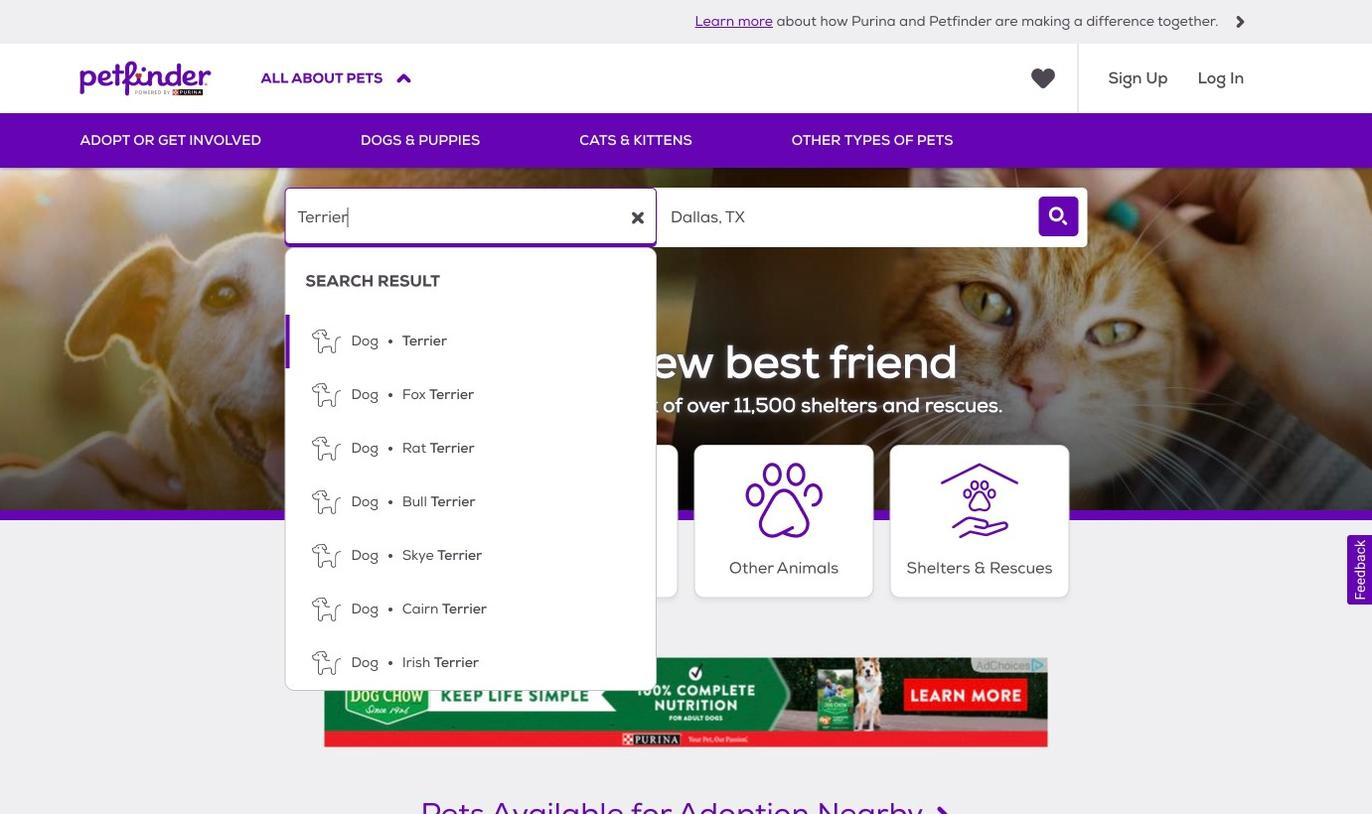 Task type: locate. For each thing, give the bounding box(es) containing it.
primary element
[[80, 113, 1293, 168]]

9c2b2 image
[[1235, 16, 1247, 28]]

animal search suggestions list box
[[285, 247, 657, 692]]



Task type: vqa. For each thing, say whether or not it's contained in the screenshot.
Rocket, an adoptable Shiba Inu in Floral Park, NY_image-1
no



Task type: describe. For each thing, give the bounding box(es) containing it.
petfinder logo image
[[80, 44, 211, 113]]

advertisement element
[[324, 659, 1048, 748]]

Search Terrier, Kitten, etc. text field
[[285, 188, 657, 247]]

Enter City, State, or ZIP text field
[[658, 188, 1030, 247]]



